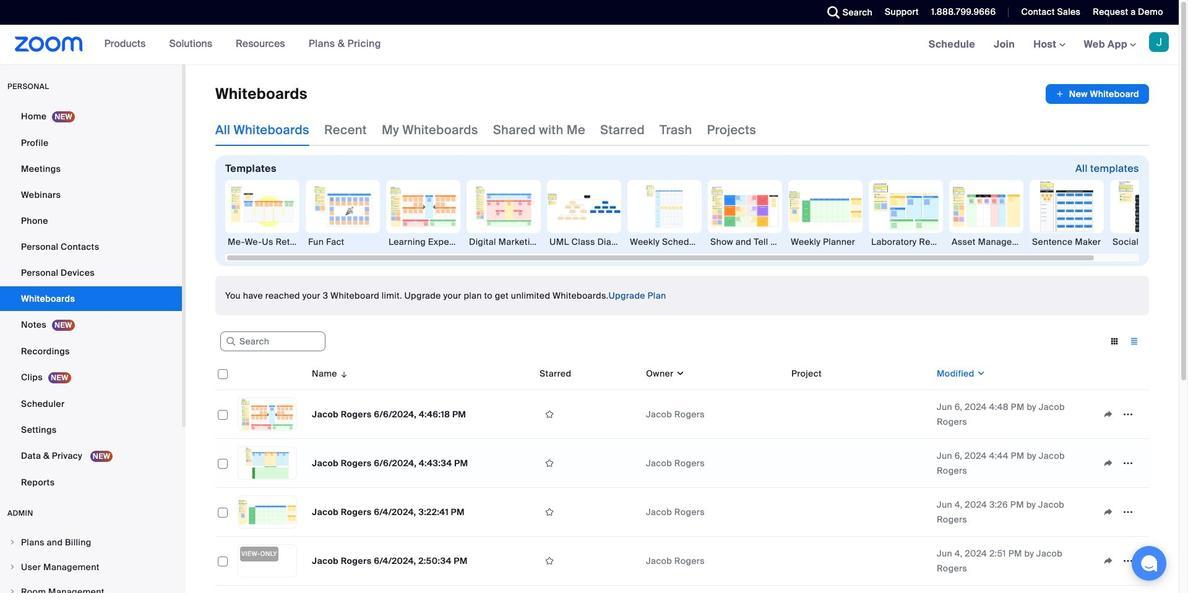 Task type: locate. For each thing, give the bounding box(es) containing it.
click to star the whiteboard jacob rogers 6/6/2024, 4:46:18 pm image
[[540, 409, 560, 420]]

meetings navigation
[[920, 25, 1180, 65]]

0 vertical spatial share image
[[1099, 409, 1119, 420]]

2 cell from the top
[[787, 439, 933, 488]]

application for the click to star the whiteboard jacob rogers 6/4/2024, 2:50:34 pm icon
[[1099, 552, 1145, 571]]

application for click to star the whiteboard jacob rogers 6/6/2024, 4:43:34 pm icon
[[1099, 454, 1145, 473]]

banner
[[0, 25, 1180, 65]]

2 right image from the top
[[9, 589, 16, 594]]

share image for the more options for jacob rogers 6/6/2024, 4:46:18 pm icon
[[1099, 409, 1119, 420]]

thumbnail of jacob rogers 6/6/2024, 4:46:18 pm image
[[238, 399, 297, 431]]

click to star the whiteboard jacob rogers 6/4/2024, 3:22:41 pm image
[[540, 507, 560, 518]]

3 share image from the top
[[1099, 556, 1119, 567]]

1 vertical spatial right image
[[9, 589, 16, 594]]

0 vertical spatial right image
[[9, 539, 16, 547]]

share image for more options for jacob rogers 6/4/2024, 3:22:41 pm icon
[[1099, 507, 1119, 518]]

zoom logo image
[[15, 37, 83, 52]]

right image up right image
[[9, 539, 16, 547]]

share image
[[1099, 409, 1119, 420], [1099, 507, 1119, 518], [1099, 556, 1119, 567]]

1 cell from the top
[[787, 412, 933, 417]]

weekly planner element
[[789, 236, 863, 248]]

1 share image from the top
[[1099, 409, 1119, 420]]

digital marketing canvas element
[[467, 236, 541, 248]]

admin menu menu
[[0, 531, 182, 594]]

fun fact element
[[306, 236, 380, 248]]

0 vertical spatial menu item
[[0, 531, 182, 555]]

the whiteboard jacob rogers 6/4/2024, 2:50:34 pm is view only element
[[240, 547, 279, 562]]

2 share image from the top
[[1099, 507, 1119, 518]]

1 vertical spatial share image
[[1099, 507, 1119, 518]]

1 vertical spatial menu item
[[0, 556, 182, 580]]

open chat image
[[1141, 555, 1159, 573]]

thumbnail of jacob rogers 6/4/2024, 2:50:34 pm image
[[238, 545, 297, 578]]

show and tell with a twist element
[[708, 236, 783, 248]]

click to star the whiteboard jacob rogers 6/4/2024, 2:50:34 pm image
[[540, 556, 560, 567]]

cell
[[787, 412, 933, 417], [787, 439, 933, 488], [787, 488, 933, 537], [787, 537, 933, 586]]

application
[[1046, 84, 1150, 104], [215, 358, 1159, 594], [1099, 405, 1145, 424], [1099, 454, 1145, 473], [1099, 503, 1145, 522], [1099, 552, 1145, 571]]

share image left the 'open chat' image at right
[[1099, 556, 1119, 567]]

jacob rogers 6/4/2024, 3:22:41 pm element
[[312, 507, 465, 518]]

1 right image from the top
[[9, 539, 16, 547]]

share image down share icon
[[1099, 507, 1119, 518]]

sentence maker element
[[1030, 236, 1105, 248]]

menu item
[[0, 531, 182, 555], [0, 556, 182, 580], [0, 581, 182, 594]]

product information navigation
[[83, 25, 391, 64]]

cell for application related to the click to star the whiteboard jacob rogers 6/4/2024, 2:50:34 pm icon
[[787, 537, 933, 586]]

2 vertical spatial share image
[[1099, 556, 1119, 567]]

4 cell from the top
[[787, 537, 933, 586]]

jacob rogers 6/4/2024, 2:50:34 pm element
[[312, 556, 468, 567]]

share image up share icon
[[1099, 409, 1119, 420]]

2 vertical spatial menu item
[[0, 581, 182, 594]]

3 cell from the top
[[787, 488, 933, 537]]

more options for jacob rogers 6/4/2024, 3:22:41 pm image
[[1119, 507, 1139, 518]]

weekly schedule element
[[628, 236, 702, 248]]

right image
[[9, 539, 16, 547], [9, 589, 16, 594]]

cell for application associated with the click to star the whiteboard jacob rogers 6/6/2024, 4:46:18 pm icon
[[787, 412, 933, 417]]

add image
[[1056, 88, 1065, 100]]

thumbnail of jacob rogers 6/4/2024, 3:22:41 pm image
[[238, 496, 297, 529]]

down image
[[674, 368, 685, 380]]

1 menu item from the top
[[0, 531, 182, 555]]

right image down right image
[[9, 589, 16, 594]]

thumbnail of jacob rogers 6/6/2024, 4:43:34 pm image
[[238, 447, 297, 480]]



Task type: describe. For each thing, give the bounding box(es) containing it.
Search text field
[[220, 332, 326, 352]]

share image
[[1099, 458, 1119, 469]]

personal menu menu
[[0, 104, 182, 497]]

more options for jacob rogers 6/6/2024, 4:46:18 pm image
[[1119, 409, 1139, 420]]

cell for click to star the whiteboard jacob rogers 6/4/2024, 3:22:41 pm icon application
[[787, 488, 933, 537]]

list mode, selected image
[[1125, 336, 1145, 347]]

application for the click to star the whiteboard jacob rogers 6/6/2024, 4:46:18 pm icon
[[1099, 405, 1145, 424]]

click to star the whiteboard jacob rogers 6/6/2024, 4:43:34 pm image
[[540, 458, 560, 469]]

2 menu item from the top
[[0, 556, 182, 580]]

right image
[[9, 564, 16, 572]]

me-we-us retrospective element
[[225, 236, 300, 248]]

asset management element
[[950, 236, 1024, 248]]

profile picture image
[[1150, 32, 1170, 52]]

tabs of all whiteboard page tab list
[[215, 114, 757, 146]]

learning experience canvas element
[[386, 236, 461, 248]]

3 menu item from the top
[[0, 581, 182, 594]]

more options for jacob rogers 6/6/2024, 4:43:34 pm image
[[1119, 458, 1139, 469]]

social emotional learning element
[[1111, 236, 1185, 248]]

arrow down image
[[337, 366, 349, 381]]

uml class diagram element
[[547, 236, 622, 248]]

grid mode, not selected image
[[1105, 336, 1125, 347]]

jacob rogers 6/6/2024, 4:43:34 pm element
[[312, 458, 468, 469]]

laboratory report element
[[869, 236, 944, 248]]

jacob rogers 6/6/2024, 4:46:18 pm element
[[312, 409, 466, 420]]

more options for jacob rogers 6/4/2024, 2:50:34 pm image
[[1119, 556, 1139, 567]]

application for click to star the whiteboard jacob rogers 6/4/2024, 3:22:41 pm icon
[[1099, 503, 1145, 522]]

cell for click to star the whiteboard jacob rogers 6/6/2024, 4:43:34 pm icon application
[[787, 439, 933, 488]]

share image for more options for jacob rogers 6/4/2024, 2:50:34 pm image
[[1099, 556, 1119, 567]]



Task type: vqa. For each thing, say whether or not it's contained in the screenshot.
CELL
yes



